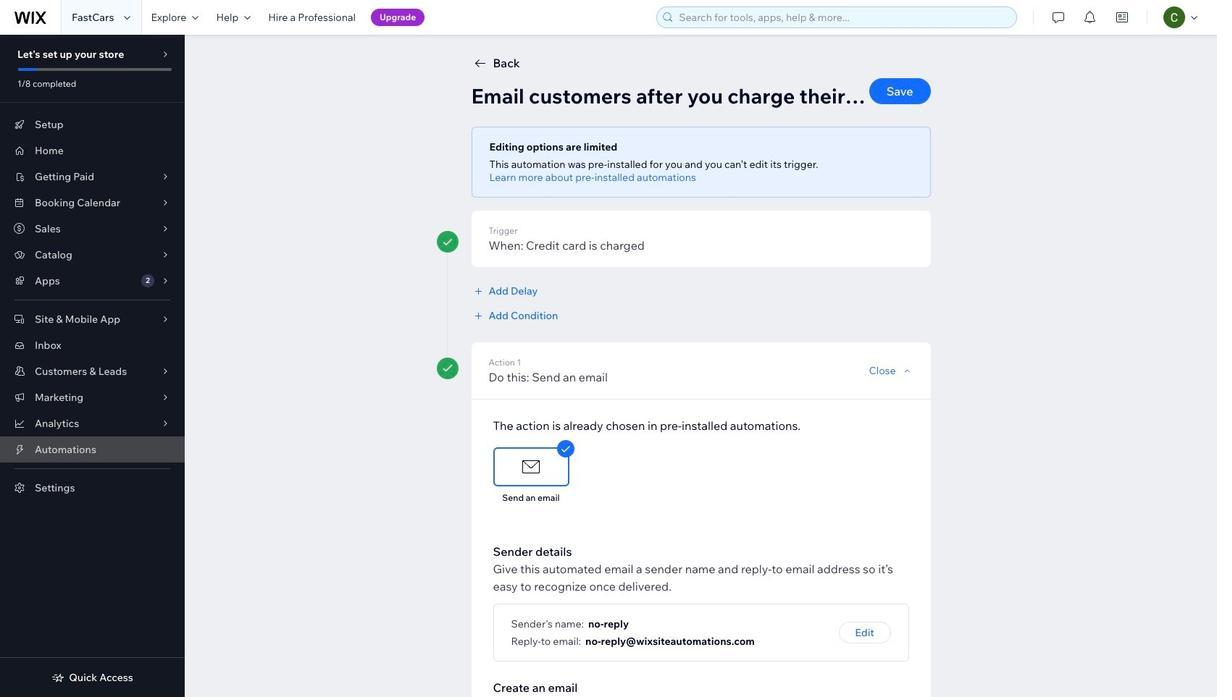 Task type: locate. For each thing, give the bounding box(es) containing it.
sidebar element
[[0, 35, 185, 698]]

category image
[[520, 456, 542, 478]]



Task type: vqa. For each thing, say whether or not it's contained in the screenshot.
search for tools, apps, help & more... field
yes



Task type: describe. For each thing, give the bounding box(es) containing it.
Search for tools, apps, help & more... field
[[675, 7, 1012, 28]]



